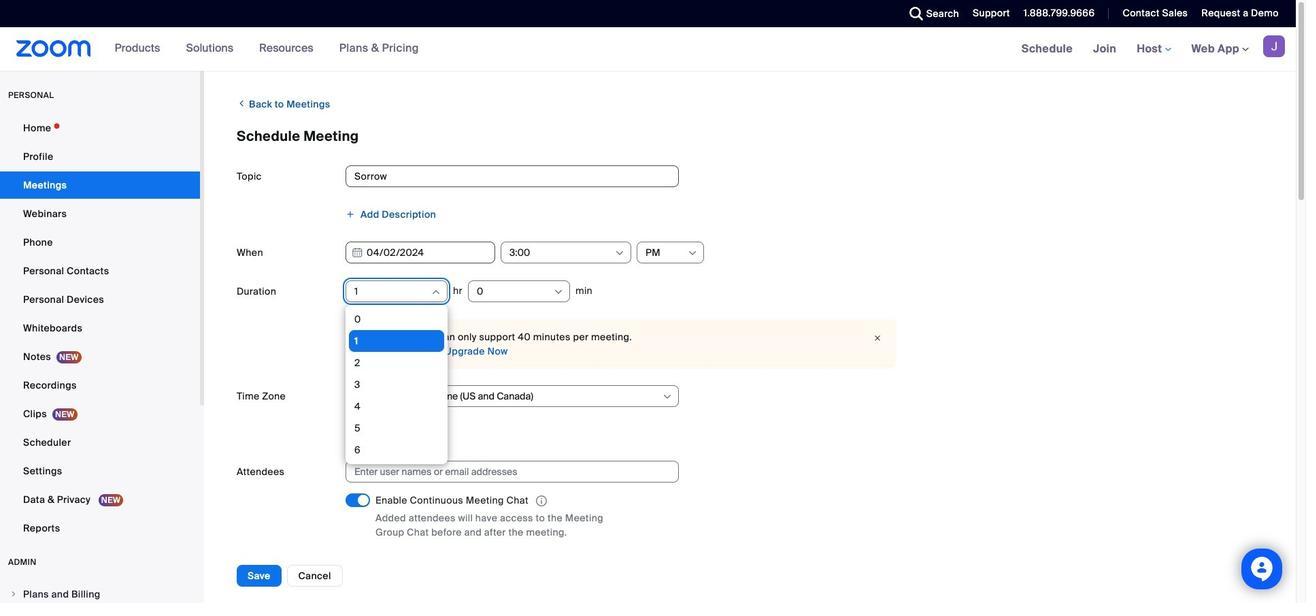 Task type: locate. For each thing, give the bounding box(es) containing it.
1 horizontal spatial show options image
[[615, 248, 626, 259]]

show options image down select start time text box
[[553, 287, 564, 297]]

menu item
[[0, 581, 200, 603]]

profile picture image
[[1264, 35, 1286, 57]]

0 vertical spatial show options image
[[615, 248, 626, 259]]

meetings navigation
[[1012, 27, 1297, 71]]

1 vertical spatial show options image
[[662, 391, 673, 402]]

option group
[[346, 557, 1264, 579]]

show options image right select start time text box
[[615, 248, 626, 259]]

left image
[[237, 97, 247, 110]]

hide options image
[[431, 287, 442, 297]]

1 vertical spatial show options image
[[553, 287, 564, 297]]

0 horizontal spatial show options image
[[553, 287, 564, 297]]

show options image
[[615, 248, 626, 259], [553, 287, 564, 297]]

close image
[[870, 331, 886, 345]]

0 horizontal spatial show options image
[[662, 391, 673, 402]]

banner
[[0, 27, 1297, 71]]

0 vertical spatial show options image
[[687, 248, 698, 259]]

choose date text field
[[346, 242, 496, 263]]

application
[[376, 493, 634, 509]]

zoom logo image
[[16, 40, 91, 57]]

list box
[[349, 308, 444, 603]]

show options image
[[687, 248, 698, 259], [662, 391, 673, 402]]



Task type: vqa. For each thing, say whether or not it's contained in the screenshot.
Plans
no



Task type: describe. For each thing, give the bounding box(es) containing it.
product information navigation
[[105, 27, 429, 71]]

select start time text field
[[510, 242, 614, 263]]

personal menu menu
[[0, 114, 200, 543]]

learn more about enable continuous meeting chat image
[[532, 495, 551, 507]]

1 horizontal spatial show options image
[[687, 248, 698, 259]]

Persistent Chat, enter email address,Enter user names or email addresses text field
[[355, 461, 658, 482]]

My Meeting text field
[[346, 165, 679, 187]]

add image
[[346, 210, 355, 219]]

right image
[[10, 590, 18, 598]]

select time zone text field
[[355, 386, 662, 406]]



